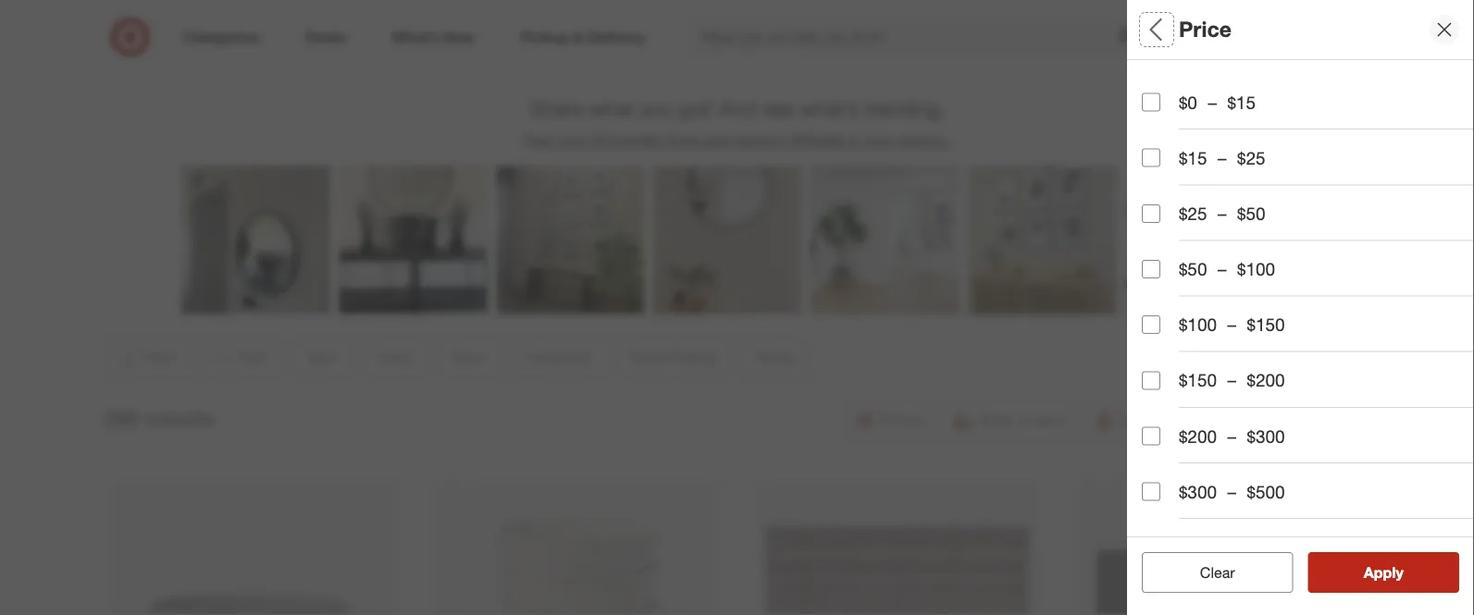 Task type: describe. For each thing, give the bounding box(es) containing it.
and
[[720, 95, 757, 121]]

what's
[[801, 95, 859, 121]]

lighting
[[430, 45, 477, 61]]

0 vertical spatial $15
[[1228, 92, 1256, 113]]

$300  –  $500
[[1179, 481, 1286, 503]]

collection button
[[1142, 255, 1475, 319]]

1 horizontal spatial $200
[[1248, 370, 1286, 391]]

curtains
[[997, 45, 1046, 61]]

#project62
[[591, 131, 663, 149]]

rating
[[1197, 338, 1251, 360]]

post your #project62 finds and mention @target in your caption.
[[524, 131, 950, 149]]

all
[[1142, 16, 1168, 42]]

0 horizontal spatial $15
[[1179, 147, 1208, 169]]

color clear
[[1142, 138, 1188, 178]]

type
[[1142, 73, 1182, 94]]

results for see results
[[1376, 564, 1424, 582]]

0 vertical spatial $150
[[1248, 314, 1286, 336]]

Include out of stock checkbox
[[1142, 467, 1161, 486]]

furniture link
[[170, 0, 359, 62]]

$150  –  $200 checkbox
[[1142, 371, 1161, 390]]

apply button
[[1309, 553, 1460, 593]]

frames;
[[1221, 97, 1268, 113]]

$25  –  $50 checkbox
[[1142, 204, 1161, 223]]

collection
[[1142, 274, 1227, 295]]

user image by @at.home.with.hilary image
[[1284, 166, 1432, 314]]

1 vertical spatial $200
[[1179, 426, 1217, 447]]

$200  –  $300 checkbox
[[1142, 427, 1161, 446]]

price button
[[1142, 190, 1475, 255]]

all
[[1230, 564, 1245, 582]]

2 your from the left
[[865, 131, 893, 149]]

color
[[1142, 138, 1188, 159]]

clear for clear all
[[1191, 564, 1226, 582]]

share
[[530, 95, 584, 121]]

post
[[524, 131, 554, 149]]

$15  –  $25 checkbox
[[1142, 149, 1161, 167]]

snack
[[1271, 97, 1308, 113]]

rugs
[[628, 45, 658, 61]]

out
[[1242, 466, 1267, 487]]

what
[[589, 95, 634, 121]]

user image by @everydaywithmrsj image
[[969, 166, 1117, 314]]

$100  –  $150
[[1179, 314, 1286, 336]]

storage
[[1188, 45, 1233, 61]]

$200  –  $300
[[1179, 426, 1286, 447]]

storage link
[[1116, 0, 1305, 62]]

results for 390 results
[[146, 406, 214, 432]]

include out of stock
[[1179, 466, 1335, 487]]

see
[[1345, 564, 1372, 582]]

share what you got! and see what's trending.
[[530, 95, 945, 121]]

user image by @athomeangelique image
[[654, 166, 802, 314]]

include
[[1179, 466, 1237, 487]]

mention
[[733, 131, 787, 149]]

guest
[[1142, 338, 1192, 360]]

price inside price button
[[1142, 209, 1186, 230]]

$100  –  $150 checkbox
[[1142, 316, 1161, 334]]

1 vertical spatial $50
[[1179, 259, 1208, 280]]

clear for clear
[[1201, 564, 1236, 582]]

What can we help you find? suggestions appear below search field
[[690, 17, 1151, 57]]

you
[[640, 95, 673, 121]]

$50  –  $100 checkbox
[[1142, 260, 1161, 279]]



Task type: vqa. For each thing, say whether or not it's contained in the screenshot.
hours corresponding to -
no



Task type: locate. For each thing, give the bounding box(es) containing it.
$200 down deals
[[1179, 426, 1217, 447]]

@target
[[791, 131, 845, 149]]

price up "$50  –  $100" checkbox
[[1142, 209, 1186, 230]]

clear left all on the bottom right
[[1191, 564, 1226, 582]]

search button
[[1138, 17, 1183, 61]]

image
[[1182, 97, 1218, 113]]

all filters
[[1142, 16, 1231, 42]]

$150
[[1248, 314, 1286, 336], [1179, 370, 1217, 391]]

0 vertical spatial $100
[[1238, 259, 1276, 280]]

bath link
[[737, 0, 927, 62]]

0 horizontal spatial $50
[[1179, 259, 1208, 280]]

0 horizontal spatial $150
[[1179, 370, 1217, 391]]

$100 up 'guest rating'
[[1179, 314, 1217, 336]]

see results
[[1345, 564, 1424, 582]]

0 horizontal spatial $300
[[1179, 481, 1217, 503]]

$25 down frames;
[[1238, 147, 1266, 169]]

bowls
[[1311, 97, 1346, 113]]

trending.
[[865, 95, 945, 121]]

price up storage
[[1179, 16, 1232, 42]]

results
[[146, 406, 214, 432], [1376, 564, 1424, 582]]

1 horizontal spatial $100
[[1238, 259, 1276, 280]]

1 your from the left
[[558, 131, 587, 149]]

clear inside color clear
[[1142, 161, 1173, 178]]

rugs link
[[548, 0, 737, 62]]

0 horizontal spatial $100
[[1179, 314, 1217, 336]]

$150 up rating
[[1248, 314, 1286, 336]]

$0
[[1179, 92, 1198, 113]]

$0  –  $15
[[1179, 92, 1256, 113]]

0 vertical spatial price
[[1179, 16, 1232, 42]]

390
[[104, 406, 140, 432]]

$15
[[1228, 92, 1256, 113], [1179, 147, 1208, 169]]

see
[[763, 95, 795, 121]]

stock
[[1292, 466, 1335, 487]]

$15 right image
[[1228, 92, 1256, 113]]

1 vertical spatial $15
[[1179, 147, 1208, 169]]

$300 up include out of stock
[[1248, 426, 1286, 447]]

0 vertical spatial results
[[146, 406, 214, 432]]

single
[[1142, 97, 1178, 113]]

price
[[1179, 16, 1232, 42], [1142, 209, 1186, 230]]

bath
[[818, 45, 845, 61]]

clear all button
[[1142, 553, 1294, 593]]

$15 right '$15  –  $25' checkbox at the top of the page
[[1179, 147, 1208, 169]]

$15  –  $25
[[1179, 147, 1266, 169]]

your right post
[[558, 131, 587, 149]]

clear inside button
[[1201, 564, 1236, 582]]

$300
[[1248, 426, 1286, 447], [1179, 481, 1217, 503]]

results right 390
[[146, 406, 214, 432]]

0 horizontal spatial $200
[[1179, 426, 1217, 447]]

lighting link
[[359, 0, 548, 62]]

0 horizontal spatial your
[[558, 131, 587, 149]]

results right see
[[1376, 564, 1424, 582]]

$25 right $25  –  $50 option
[[1179, 203, 1208, 224]]

user image by @homewithsylviac image
[[1126, 166, 1274, 314]]

clear inside button
[[1191, 564, 1226, 582]]

user image by @brennaberg image
[[182, 166, 330, 314]]

1 horizontal spatial $150
[[1248, 314, 1286, 336]]

1 vertical spatial $150
[[1179, 370, 1217, 391]]

user image by @martamccue image
[[811, 166, 960, 314]]

$300 right $300  –  $500 option at the bottom right of the page
[[1179, 481, 1217, 503]]

finds
[[668, 131, 700, 149]]

furniture
[[239, 45, 290, 61]]

1 horizontal spatial $50
[[1238, 203, 1266, 224]]

$150 down 'guest rating'
[[1179, 370, 1217, 391]]

your right in
[[865, 131, 893, 149]]

$50
[[1238, 203, 1266, 224], [1179, 259, 1208, 280]]

and
[[704, 131, 729, 149]]

$100 up $100  –  $150
[[1238, 259, 1276, 280]]

type single image frames; snack bowls
[[1142, 73, 1346, 113]]

$25  –  $50
[[1179, 203, 1266, 224]]

1 vertical spatial results
[[1376, 564, 1424, 582]]

clear down $300  –  $500
[[1201, 564, 1236, 582]]

$200 down rating
[[1248, 370, 1286, 391]]

in
[[849, 131, 860, 149]]

price inside price dialog
[[1179, 16, 1232, 42]]

1 vertical spatial $25
[[1179, 203, 1208, 224]]

caption.
[[897, 131, 950, 149]]

0 vertical spatial $200
[[1248, 370, 1286, 391]]

clear down color at the right
[[1142, 161, 1173, 178]]

1 vertical spatial $100
[[1179, 314, 1217, 336]]

$150  –  $200
[[1179, 370, 1286, 391]]

0 vertical spatial $300
[[1248, 426, 1286, 447]]

0 vertical spatial $25
[[1238, 147, 1266, 169]]

$25
[[1238, 147, 1266, 169], [1179, 203, 1208, 224]]

clear
[[1142, 161, 1173, 178], [1191, 564, 1226, 582], [1201, 564, 1236, 582]]

1 horizontal spatial your
[[865, 131, 893, 149]]

clear all
[[1191, 564, 1245, 582]]

$50 up the $50  –  $100
[[1238, 203, 1266, 224]]

post your #project62 finds and mention @target in your caption. link
[[524, 131, 950, 149]]

clear button
[[1142, 553, 1294, 593]]

1 vertical spatial price
[[1142, 209, 1186, 230]]

your
[[558, 131, 587, 149], [865, 131, 893, 149]]

1 horizontal spatial results
[[1376, 564, 1424, 582]]

of
[[1272, 466, 1287, 487]]

1 horizontal spatial $15
[[1228, 92, 1256, 113]]

0 horizontal spatial $25
[[1179, 203, 1208, 224]]

390 results
[[104, 406, 214, 432]]

1 vertical spatial $300
[[1179, 481, 1217, 503]]

0 vertical spatial $50
[[1238, 203, 1266, 224]]

all filters dialog
[[1128, 0, 1475, 616]]

got!
[[679, 95, 714, 121]]

1 horizontal spatial $300
[[1248, 426, 1286, 447]]

filters
[[1174, 16, 1231, 42]]

1 horizontal spatial $25
[[1238, 147, 1266, 169]]

curtains link
[[927, 0, 1116, 62]]

see results button
[[1309, 553, 1460, 593]]

deals button
[[1142, 384, 1475, 449]]

user image by @arielxbaker image
[[497, 166, 645, 314]]

$50  –  $100
[[1179, 259, 1276, 280]]

results inside button
[[1376, 564, 1424, 582]]

apply
[[1364, 564, 1404, 582]]

$50 right "$50  –  $100" checkbox
[[1179, 259, 1208, 280]]

guest rating button
[[1142, 319, 1475, 384]]

price dialog
[[1128, 0, 1475, 616]]

$100
[[1238, 259, 1276, 280], [1179, 314, 1217, 336]]

user image by @wickedhappywife image
[[339, 166, 487, 314]]

$0  –  $15 checkbox
[[1142, 93, 1161, 112]]

$200
[[1248, 370, 1286, 391], [1179, 426, 1217, 447]]

0 horizontal spatial results
[[146, 406, 214, 432]]

$300  –  $500 checkbox
[[1142, 483, 1161, 501]]

search
[[1138, 30, 1183, 48]]

deals
[[1142, 403, 1190, 425]]

guest rating
[[1142, 338, 1251, 360]]

$500
[[1248, 481, 1286, 503]]



